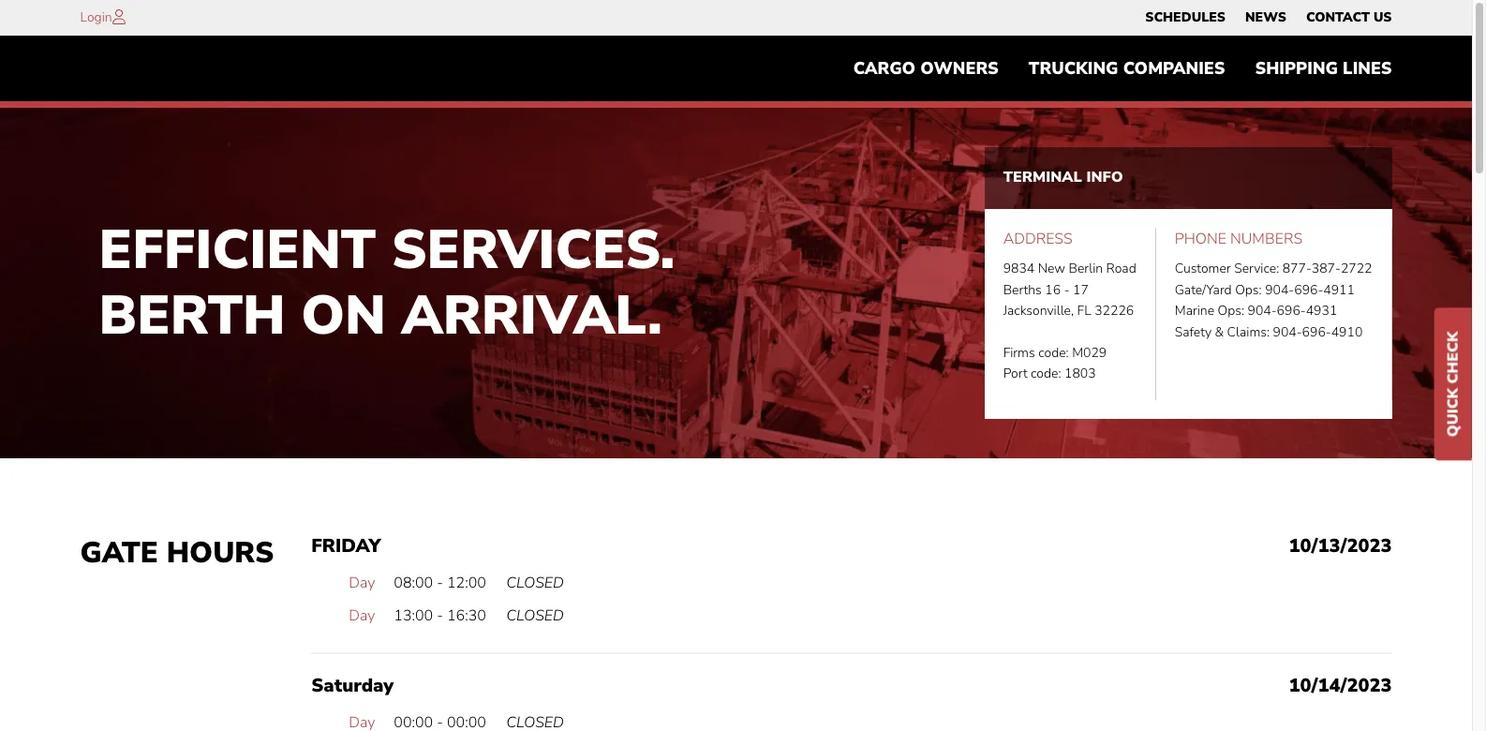 Task type: describe. For each thing, give the bounding box(es) containing it.
hours
[[167, 533, 274, 572]]

cargo
[[853, 57, 916, 80]]

numbers
[[1231, 228, 1303, 249]]

16:30
[[447, 606, 486, 626]]

berlin
[[1069, 260, 1103, 278]]

0 vertical spatial 904-
[[1265, 281, 1295, 299]]

fl
[[1077, 302, 1092, 320]]

2 vertical spatial 696-
[[1302, 323, 1332, 341]]

phone numbers
[[1175, 228, 1303, 249]]

claims:
[[1227, 323, 1270, 341]]

16
[[1045, 281, 1061, 299]]

firms code:  m029 port code:  1803
[[1003, 344, 1107, 383]]

gate
[[80, 533, 158, 572]]

cargo owners
[[853, 57, 999, 80]]

0 vertical spatial 696-
[[1295, 281, 1324, 299]]

menu bar containing cargo owners
[[839, 50, 1407, 88]]

08:00
[[394, 572, 433, 593]]

new
[[1038, 260, 1066, 278]]

0 vertical spatial code:
[[1039, 344, 1069, 362]]

shipping lines link
[[1240, 50, 1407, 88]]

m029
[[1072, 344, 1107, 362]]

day for 08:00 - 12:00
[[349, 572, 375, 593]]

terminal
[[1003, 167, 1082, 188]]

terminal info
[[1003, 167, 1123, 188]]

cargo owners link
[[839, 50, 1014, 88]]

1 vertical spatial 904-
[[1248, 302, 1277, 320]]

contact us link
[[1306, 5, 1392, 31]]

10/14/2023
[[1289, 673, 1392, 698]]

berth
[[99, 278, 286, 352]]

customer service: 877-387-2722 gate/yard ops: 904-696-4911 marine ops: 904-696-4931 safety & claims: 904-696-4910
[[1175, 260, 1373, 341]]

quick
[[1443, 388, 1464, 437]]

trucking companies
[[1029, 57, 1225, 80]]

safety
[[1175, 323, 1212, 341]]

shipping lines
[[1255, 57, 1392, 80]]

13:00
[[394, 606, 433, 626]]

info
[[1087, 167, 1123, 188]]

services.
[[392, 213, 675, 287]]

efficient services. berth on arrival.
[[99, 213, 675, 352]]

check
[[1443, 331, 1464, 384]]

arrival.
[[402, 278, 662, 352]]

customer
[[1175, 260, 1231, 278]]

4911
[[1324, 281, 1355, 299]]

17
[[1073, 281, 1089, 299]]

firms
[[1003, 344, 1035, 362]]

gate/yard
[[1175, 281, 1232, 299]]

closed for 08:00 - 12:00
[[506, 572, 564, 593]]

1 vertical spatial code:
[[1031, 365, 1061, 383]]

address
[[1003, 228, 1073, 249]]

news
[[1246, 8, 1287, 26]]

1 vertical spatial ops:
[[1218, 302, 1245, 320]]

08:00 - 12:00
[[394, 572, 486, 593]]

32226
[[1095, 302, 1134, 320]]

trucking companies link
[[1014, 50, 1240, 88]]



Task type: vqa. For each thing, say whether or not it's contained in the screenshot.
Terminal
yes



Task type: locate. For each thing, give the bounding box(es) containing it.
user image
[[112, 9, 125, 24]]

code:
[[1039, 344, 1069, 362], [1031, 365, 1061, 383]]

1 vertical spatial day
[[349, 606, 375, 626]]

- left 12:00
[[437, 572, 443, 593]]

friday
[[311, 533, 381, 558]]

port
[[1003, 365, 1028, 383]]

ops: down service:
[[1235, 281, 1262, 299]]

saturday
[[311, 673, 394, 698]]

closed right 12:00
[[506, 572, 564, 593]]

4931
[[1306, 302, 1338, 320]]

road
[[1106, 260, 1137, 278]]

10/13/2023
[[1289, 533, 1392, 558]]

schedules
[[1146, 8, 1226, 26]]

904-
[[1265, 281, 1295, 299], [1248, 302, 1277, 320], [1273, 323, 1302, 341]]

- right 13:00 on the left bottom of the page
[[437, 606, 443, 626]]

login
[[80, 8, 112, 26]]

code: right port
[[1031, 365, 1061, 383]]

trucking
[[1029, 57, 1119, 80]]

904- up claims:
[[1248, 302, 1277, 320]]

ops:
[[1235, 281, 1262, 299], [1218, 302, 1245, 320]]

on
[[301, 278, 386, 352]]

closed for 13:00 - 16:30
[[506, 606, 564, 626]]

companies
[[1123, 57, 1225, 80]]

- for 12:00
[[437, 572, 443, 593]]

2 closed from the top
[[506, 606, 564, 626]]

904- right claims:
[[1273, 323, 1302, 341]]

0 vertical spatial -
[[1064, 281, 1070, 299]]

1 vertical spatial -
[[437, 572, 443, 593]]

day
[[349, 572, 375, 593], [349, 606, 375, 626]]

contact us
[[1306, 8, 1392, 26]]

day down friday
[[349, 572, 375, 593]]

-
[[1064, 281, 1070, 299], [437, 572, 443, 593], [437, 606, 443, 626]]

1 closed from the top
[[506, 572, 564, 593]]

day for 13:00 - 16:30
[[349, 606, 375, 626]]

owners
[[921, 57, 999, 80]]

1 day from the top
[[349, 572, 375, 593]]

2 vertical spatial -
[[437, 606, 443, 626]]

jacksonville,
[[1003, 302, 1074, 320]]

lines
[[1343, 57, 1392, 80]]

0 vertical spatial ops:
[[1235, 281, 1262, 299]]

&
[[1215, 323, 1224, 341]]

shipping
[[1255, 57, 1338, 80]]

2 day from the top
[[349, 606, 375, 626]]

marine
[[1175, 302, 1215, 320]]

1 vertical spatial 696-
[[1277, 302, 1306, 320]]

quick check link
[[1435, 308, 1472, 460]]

schedules link
[[1146, 5, 1226, 31]]

2722
[[1341, 260, 1373, 278]]

service:
[[1234, 260, 1280, 278]]

day left 13:00 on the left bottom of the page
[[349, 606, 375, 626]]

code: up 1803
[[1039, 344, 1069, 362]]

- left 17
[[1064, 281, 1070, 299]]

menu bar down schedules link
[[839, 50, 1407, 88]]

2 vertical spatial 904-
[[1273, 323, 1302, 341]]

9834 new berlin road berths 16 - 17 jacksonville, fl 32226
[[1003, 260, 1137, 320]]

12:00
[[447, 572, 486, 593]]

0 vertical spatial closed
[[506, 572, 564, 593]]

387-
[[1312, 260, 1341, 278]]

menu bar up shipping
[[1136, 5, 1402, 31]]

contact
[[1306, 8, 1370, 26]]

quick check
[[1443, 331, 1464, 437]]

us
[[1374, 8, 1392, 26]]

menu bar containing schedules
[[1136, 5, 1402, 31]]

gate hours
[[80, 533, 274, 572]]

berths
[[1003, 281, 1042, 299]]

13:00 - 16:30
[[394, 606, 486, 626]]

efficient
[[99, 213, 376, 287]]

login link
[[80, 8, 112, 26]]

1803
[[1065, 365, 1096, 383]]

9834
[[1003, 260, 1035, 278]]

- for 16:30
[[437, 606, 443, 626]]

ops: up the &
[[1218, 302, 1245, 320]]

904- down 877-
[[1265, 281, 1295, 299]]

menu bar
[[1136, 5, 1402, 31], [839, 50, 1407, 88]]

news link
[[1246, 5, 1287, 31]]

closed right 16:30
[[506, 606, 564, 626]]

- inside 9834 new berlin road berths 16 - 17 jacksonville, fl 32226
[[1064, 281, 1070, 299]]

0 vertical spatial day
[[349, 572, 375, 593]]

4910
[[1332, 323, 1363, 341]]

877-
[[1283, 260, 1312, 278]]

1 vertical spatial closed
[[506, 606, 564, 626]]

696-
[[1295, 281, 1324, 299], [1277, 302, 1306, 320], [1302, 323, 1332, 341]]

phone
[[1175, 228, 1227, 249]]

0 vertical spatial menu bar
[[1136, 5, 1402, 31]]

1 vertical spatial menu bar
[[839, 50, 1407, 88]]

closed
[[506, 572, 564, 593], [506, 606, 564, 626]]



